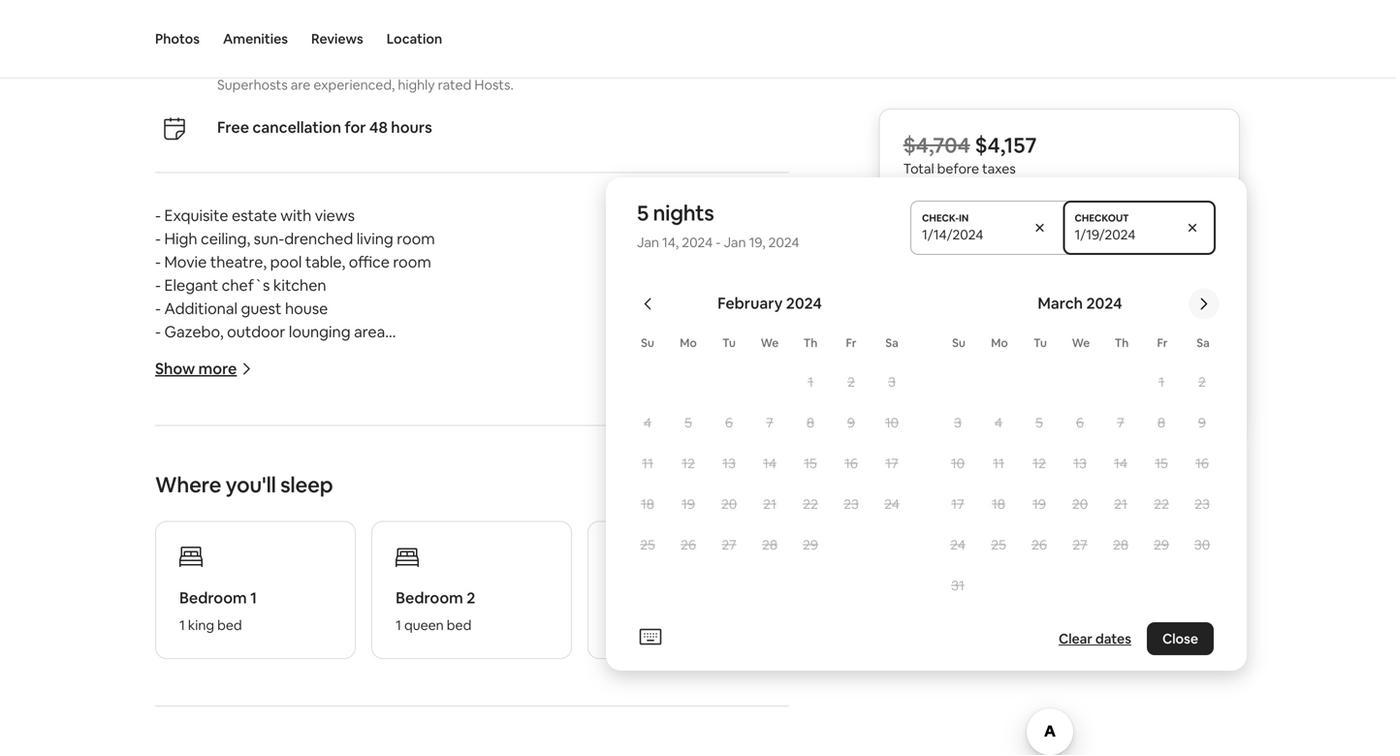Task type: locate. For each thing, give the bounding box(es) containing it.
2 7 from the left
[[1118, 414, 1125, 432]]

from
[[283, 648, 318, 668]]

1 vertical spatial 3
[[955, 414, 962, 432]]

0 horizontal spatial equipped
[[216, 485, 284, 505]]

5 up wood
[[685, 414, 692, 432]]

1 9 from the left
[[848, 414, 856, 432]]

28 down $296
[[1113, 536, 1129, 554]]

0 horizontal spatial 28
[[762, 536, 778, 554]]

1 14 button from the left
[[750, 444, 791, 483]]

1 horizontal spatial sa
[[1197, 336, 1210, 351]]

1 th from the left
[[804, 336, 818, 351]]

19 for 2nd 19 button from left
[[1033, 496, 1047, 513]]

0 horizontal spatial 10 button
[[872, 404, 913, 442]]

fan
[[304, 718, 327, 738]]

0 horizontal spatial is
[[390, 415, 401, 435]]

never
[[207, 531, 248, 551]]

12 left step
[[682, 455, 695, 472]]

13 up rate
[[1074, 455, 1087, 472]]

0 horizontal spatial wine
[[245, 415, 279, 435]]

30
[[1195, 536, 1211, 554]]

with up moment
[[326, 508, 357, 528]]

19 button down they
[[668, 485, 709, 524]]

1 7 from the left
[[766, 414, 774, 432]]

$4,157
[[975, 131, 1037, 159]]

upscale
[[375, 671, 430, 691]]

0 vertical spatial are
[[291, 76, 311, 94]]

15 button right into at the right of the page
[[791, 444, 831, 483]]

24 button up 31 button
[[938, 526, 979, 565]]

16 right into at the right of the page
[[845, 455, 858, 472]]

1 horizontal spatial 19 button
[[1019, 485, 1060, 524]]

2 27 button from the left
[[1060, 526, 1101, 565]]

0 horizontal spatial th
[[804, 336, 818, 351]]

22 for second 22 button from right
[[803, 496, 819, 513]]

temecula
[[520, 648, 589, 668], [672, 671, 741, 691]]

2 7 button from the left
[[1101, 404, 1142, 442]]

1 horizontal spatial this
[[472, 718, 498, 738]]

12
[[682, 455, 695, 472], [1033, 455, 1046, 472]]

king up charming
[[621, 617, 647, 634]]

9 button
[[831, 404, 872, 442], [1182, 404, 1223, 442]]

photos
[[155, 30, 200, 48]]

0 horizontal spatial sa
[[886, 336, 899, 351]]

for down the
[[378, 462, 399, 482]]

this
[[331, 578, 357, 598], [472, 718, 498, 738]]

1 horizontal spatial 19
[[1033, 496, 1047, 513]]

dates inside your dates are $296 less than the avg. nightly rate over the last 3 months.
[[1033, 476, 1073, 496]]

1 vertical spatial 10 button
[[938, 444, 979, 483]]

21 button down into at the right of the page
[[750, 485, 791, 524]]

are
[[291, 76, 311, 94], [1076, 476, 1099, 496]]

2 add date text field from the left
[[1075, 226, 1170, 243]]

rejoice
[[578, 462, 626, 482]]

2 mo from the left
[[992, 336, 1009, 351]]

1 horizontal spatial 22
[[1154, 496, 1170, 513]]

1 horizontal spatial we
[[1072, 336, 1091, 351]]

taxes
[[983, 160, 1016, 178]]

its
[[355, 671, 372, 691]]

5 for second 5 button from left
[[1036, 414, 1044, 432]]

kitchen inside - exquisite estate with views - high ceiling, sun-drenched living room - movie theatre, pool table, office room - elegant chef`s kitchen - additional guest house - gazebo, outdoor lounging area
[[273, 275, 326, 295]]

1 8 from the left
[[807, 414, 815, 432]]

town
[[689, 648, 725, 668], [501, 718, 538, 738]]

14
[[763, 455, 777, 472], [1115, 455, 1128, 472]]

0 horizontal spatial 29
[[803, 536, 819, 554]]

superhosts are experienced, highly rated hosts.
[[217, 76, 514, 94]]

2 22 from the left
[[1154, 496, 1170, 513]]

1 26 button from the left
[[668, 526, 709, 565]]

for
[[345, 117, 366, 137], [378, 462, 399, 482], [463, 531, 484, 551], [331, 671, 351, 691], [375, 694, 395, 714]]

equipped
[[216, 485, 284, 505], [522, 555, 591, 575]]

1 28 button from the left
[[750, 526, 791, 565]]

27 button right with
[[709, 526, 750, 565]]

1 27 from the left
[[722, 536, 737, 554]]

27 down outside,
[[722, 536, 737, 554]]

2 28 button from the left
[[1101, 526, 1142, 565]]

0 horizontal spatial 6
[[725, 414, 733, 432]]

0 horizontal spatial wineries
[[214, 438, 273, 458]]

1 28 from the left
[[762, 536, 778, 554]]

5 nights jan 14, 2024 - jan 19, 2024
[[637, 199, 800, 251]]

16
[[845, 455, 858, 472], [1196, 455, 1210, 472]]

1 king bed
[[612, 617, 675, 634]]

bedroom inside bedroom 2 1 queen bed
[[396, 588, 463, 608]]

2 18 from the left
[[992, 496, 1006, 513]]

to
[[518, 578, 534, 598]]

2 13 button from the left
[[1060, 444, 1101, 483]]

2 23 from the left
[[1195, 496, 1210, 513]]

house–
[[199, 508, 250, 528]]

king right "your"
[[188, 617, 214, 634]]

1 vertical spatial room
[[393, 252, 431, 272]]

bed up 'short'
[[217, 617, 242, 634]]

2 bed from the left
[[447, 617, 472, 634]]

0 horizontal spatial 4
[[644, 414, 652, 432]]

story
[[739, 485, 776, 505]]

add date text field up march 2024
[[1075, 226, 1170, 243]]

perfectly
[[404, 415, 470, 435]]

13
[[723, 455, 736, 472], [1074, 455, 1087, 472]]

14 button up story
[[750, 444, 791, 483]]

8 right award-
[[807, 414, 815, 432]]

drenched
[[284, 229, 353, 249]]

offers inside this elegant wine country estate is perfectly located within walking distance of award- winning wineries and vineyards. the main house offers high ceilings, ornate wood trimmings, and plenty of space for large groups. guests will rejoice when they step into the fully equipped chef's kitchen, 26 seat private movie theater, and beautiful two-story guest house– complete with a full kitchen, billiards table, and 82-inch screen tv. outside, there's never a dull moment with amenities for all ages, including a private pool and lounge, outdoor kitchen and built-in grill, and a fully-equipped playhouse. with a beautiful gazebo on the property, this home is an ideal place to watch the sunset over the hills with your favorite people, wine glass in hand.
[[497, 438, 538, 458]]

1 bedroom from the left
[[179, 588, 247, 608]]

ornate
[[636, 438, 683, 458]]

0 vertical spatial private
[[449, 485, 499, 505]]

clear dates button
[[1051, 623, 1140, 656]]

offers up guests
[[497, 438, 538, 458]]

table, up "ages,"
[[514, 508, 554, 528]]

1 horizontal spatial are
[[1076, 476, 1099, 496]]

26 left seat
[[394, 485, 412, 505]]

24 button left months.
[[872, 485, 913, 524]]

15
[[804, 455, 817, 472], [1155, 455, 1169, 472]]

1 vertical spatial in
[[382, 601, 394, 621]]

kitchen, up amenities
[[397, 508, 453, 528]]

opportunities
[[274, 694, 371, 714]]

0 horizontal spatial 19
[[682, 496, 695, 513]]

11 left they
[[642, 455, 654, 472]]

outdoor
[[227, 322, 286, 342], [211, 555, 269, 575]]

1 horizontal spatial 25 button
[[979, 526, 1019, 565]]

9
[[848, 414, 856, 432], [1199, 414, 1207, 432]]

place
[[476, 578, 515, 598]]

27 button down rate
[[1060, 526, 1101, 565]]

0 vertical spatial 10
[[885, 414, 899, 432]]

this up glass
[[331, 578, 357, 598]]

0 horizontal spatial 15
[[804, 455, 817, 472]]

0 vertical spatial 3
[[889, 373, 896, 391]]

0 horizontal spatial guest
[[155, 508, 196, 528]]

1 horizontal spatial guest
[[241, 299, 282, 319]]

28 for second 28 button
[[1113, 536, 1129, 554]]

sa
[[886, 336, 899, 351], [1197, 336, 1210, 351]]

house up lounging
[[285, 299, 328, 319]]

rated
[[438, 76, 472, 94]]

1 15 from the left
[[804, 455, 817, 472]]

guest down chef`s
[[241, 299, 282, 319]]

6 up wood
[[725, 414, 733, 432]]

1 6 button from the left
[[709, 404, 750, 442]]

12 button
[[668, 444, 709, 483], [1019, 444, 1060, 483]]

over inside this elegant wine country estate is perfectly located within walking distance of award- winning wineries and vineyards. the main house offers high ceilings, ornate wood trimmings, and plenty of space for large groups. guests will rejoice when they step into the fully equipped chef's kitchen, 26 seat private movie theater, and beautiful two-story guest house– complete with a full kitchen, billiards table, and 82-inch screen tv. outside, there's never a dull moment with amenities for all ages, including a private pool and lounge, outdoor kitchen and built-in grill, and a fully-equipped playhouse. with a beautiful gazebo on the property, this home is an ideal place to watch the sunset over the hills with your favorite people, wine glass in hand.
[[663, 578, 694, 598]]

wineries up where you'll sleep
[[214, 438, 273, 458]]

bed inside bedroom 2 1 queen bed
[[447, 617, 472, 634]]

calendar application
[[606, 273, 1397, 623]]

0 horizontal spatial 2 button
[[831, 363, 872, 402]]

25
[[640, 536, 655, 554], [992, 536, 1007, 554]]

24 button
[[872, 485, 913, 524], [938, 526, 979, 565]]

24 left than
[[885, 496, 900, 513]]

3
[[889, 373, 896, 391], [955, 414, 962, 432], [932, 515, 941, 534]]

estate up "vineyards."
[[341, 415, 387, 435]]

a left dull
[[251, 531, 259, 551]]

8 up less
[[1158, 414, 1166, 432]]

0 horizontal spatial 21
[[764, 496, 777, 513]]

beautiful up hills
[[723, 555, 787, 575]]

7 button up $296
[[1101, 404, 1142, 442]]

screen
[[644, 508, 692, 528]]

this up markets, on the left bottom of page
[[472, 718, 498, 738]]

15 right into at the right of the page
[[804, 455, 817, 472]]

- left 'swimming'
[[155, 345, 161, 365]]

28 button down $296
[[1101, 526, 1142, 565]]

1 16 from the left
[[845, 455, 858, 472]]

1 horizontal spatial 23
[[1195, 496, 1210, 513]]

27 for 2nd 27 button from the left
[[1073, 536, 1088, 554]]

31 button
[[938, 566, 979, 605]]

0 vertical spatial kitchen,
[[334, 485, 391, 505]]

1 vertical spatial equipped
[[522, 555, 591, 575]]

over inside your dates are $296 less than the avg. nightly rate over the last 3 months.
[[1084, 495, 1115, 515]]

7 button up into at the right of the page
[[750, 404, 791, 442]]

0 vertical spatial pool
[[270, 252, 302, 272]]

town right charming
[[689, 648, 725, 668]]

1 horizontal spatial offers
[[745, 671, 786, 691]]

1 vertical spatial 10
[[951, 455, 965, 472]]

22 for first 22 button from right
[[1154, 496, 1170, 513]]

beautiful up the 'screen'
[[639, 485, 702, 505]]

0 vertical spatial beautiful
[[639, 485, 702, 505]]

15 for first 15 button from the left
[[804, 455, 817, 472]]

wood
[[687, 438, 727, 458]]

1 vertical spatial wineries
[[433, 671, 492, 691]]

1 horizontal spatial 28 button
[[1101, 526, 1142, 565]]

two-
[[706, 485, 739, 505]]

1 11 from the left
[[642, 455, 654, 472]]

19 button right avg.
[[1019, 485, 1060, 524]]

the
[[155, 485, 179, 505], [940, 495, 964, 515], [1119, 495, 1143, 515], [234, 578, 258, 598], [585, 578, 609, 598], [698, 578, 722, 598], [557, 694, 581, 714], [627, 694, 652, 714], [624, 741, 648, 756]]

Add date text field
[[922, 226, 1017, 243], [1075, 226, 1170, 243]]

0 vertical spatial in
[[397, 555, 409, 575]]

11 button left they
[[628, 444, 668, 483]]

25 for 1st 25 button from right
[[992, 536, 1007, 554]]

2 14 from the left
[[1115, 455, 1128, 472]]

1 horizontal spatial mo
[[992, 336, 1009, 351]]

with inside only a short drive from los angeles and san diego, temecula is a charming town with lots of character. known for its upscale wineries and extensive vineyards, temecula offers plenty of unique opportunities for those who appreciate the art of the grape and delicious food. not a fan of wine? worry not, this town has plenty of other attractions such as golf, hot air ballooning, farmers markets, and shopping. at the heart of teme
[[729, 648, 760, 668]]

1 vertical spatial pool
[[242, 345, 274, 365]]

sleep
[[280, 471, 333, 499]]

1 vertical spatial 17 button
[[938, 485, 979, 524]]

watch
[[537, 578, 581, 598]]

elegant
[[188, 415, 242, 435]]

0 horizontal spatial 3 button
[[872, 363, 913, 402]]

location
[[387, 30, 442, 48]]

1 fr from the left
[[846, 336, 857, 351]]

0 horizontal spatial 22 button
[[791, 485, 831, 524]]

more
[[198, 359, 237, 379]]

2 16 button from the left
[[1182, 444, 1223, 483]]

3 bed from the left
[[650, 617, 675, 634]]

1 horizontal spatial 2 button
[[1182, 363, 1223, 402]]

14,
[[662, 234, 679, 251]]

plenty up chef's
[[265, 462, 310, 482]]

2 2 button from the left
[[1182, 363, 1223, 402]]

are up cancellation
[[291, 76, 311, 94]]

1 20 button from the left
[[709, 485, 750, 524]]

1 king from the left
[[188, 617, 214, 634]]

1 horizontal spatial 11 button
[[979, 444, 1019, 483]]

1 horizontal spatial 24
[[951, 536, 966, 554]]

1 11 button from the left
[[628, 444, 668, 483]]

12 for 1st the 12 button from the right
[[1033, 455, 1046, 472]]

1 horizontal spatial 16
[[1196, 455, 1210, 472]]

pool right the more
[[242, 345, 274, 365]]

is up vineyards,
[[592, 648, 603, 668]]

27 down rate
[[1073, 536, 1088, 554]]

including
[[547, 531, 611, 551]]

- left 19, in the top right of the page
[[716, 234, 721, 251]]

1 horizontal spatial 26 button
[[1019, 526, 1060, 565]]

2 29 from the left
[[1154, 536, 1170, 554]]

2 1 button from the left
[[1142, 363, 1182, 402]]

22 button right story
[[791, 485, 831, 524]]

months.
[[944, 515, 1002, 534]]

0 horizontal spatial 21 button
[[750, 485, 791, 524]]

room
[[397, 229, 435, 249], [393, 252, 431, 272]]

1 horizontal spatial 7 button
[[1101, 404, 1142, 442]]

2 6 from the left
[[1077, 414, 1085, 432]]

over
[[1084, 495, 1115, 515], [663, 578, 694, 598]]

1 vertical spatial estate
[[341, 415, 387, 435]]

1 vertical spatial 17
[[952, 496, 965, 513]]

0 horizontal spatial temecula
[[520, 648, 589, 668]]

$296
[[1102, 476, 1138, 496]]

15 button right $296
[[1142, 444, 1182, 483]]

19,
[[749, 234, 766, 251]]

dates right clear
[[1096, 630, 1132, 648]]

1 6 from the left
[[725, 414, 733, 432]]

12 up your dates are $296 less than the avg. nightly rate over the last 3 months.
[[1033, 455, 1046, 472]]

15 up less
[[1155, 455, 1169, 472]]

25 down months.
[[992, 536, 1007, 554]]

1 horizontal spatial 7
[[1118, 414, 1125, 432]]

0 horizontal spatial estate
[[232, 206, 277, 225]]

2
[[848, 373, 855, 391], [1199, 373, 1207, 391], [467, 588, 476, 608]]

0 horizontal spatial dates
[[1033, 476, 1073, 496]]

2 15 from the left
[[1155, 455, 1169, 472]]

kitchen up property,
[[273, 555, 326, 575]]

2 25 from the left
[[992, 536, 1007, 554]]

1 button for march 2024
[[1142, 363, 1182, 402]]

tu down march
[[1034, 336, 1047, 351]]

room right 'living'
[[397, 229, 435, 249]]

theatre,
[[210, 252, 267, 272]]

0 horizontal spatial house
[[285, 299, 328, 319]]

1 12 from the left
[[682, 455, 695, 472]]

king inside bedroom 1 1 king bed
[[188, 617, 214, 634]]

0 horizontal spatial 25
[[640, 536, 655, 554]]

0 horizontal spatial 23 button
[[831, 485, 872, 524]]

2 15 button from the left
[[1142, 444, 1182, 483]]

1 vertical spatial are
[[1076, 476, 1099, 496]]

0 horizontal spatial 11 button
[[628, 444, 668, 483]]

private down the 'screen'
[[627, 531, 677, 551]]

0 horizontal spatial kitchen,
[[334, 485, 391, 505]]

we down march 2024
[[1072, 336, 1091, 351]]

0 horizontal spatial 2
[[467, 588, 476, 608]]

26 button down two-
[[668, 526, 709, 565]]

guest inside - exquisite estate with views - high ceiling, sun-drenched living room - movie theatre, pool table, office room - elegant chef`s kitchen - additional guest house - gazebo, outdoor lounging area
[[241, 299, 282, 319]]

2 horizontal spatial is
[[592, 648, 603, 668]]

28 for 1st 28 button
[[762, 536, 778, 554]]

bed inside bedroom 1 1 king bed
[[217, 617, 242, 634]]

0 horizontal spatial 15 button
[[791, 444, 831, 483]]

0 vertical spatial 17 button
[[872, 444, 913, 483]]

playhouse.
[[594, 555, 670, 575]]

16 button right into at the right of the page
[[831, 444, 872, 483]]

- left movie
[[155, 252, 161, 272]]

bedroom inside bedroom 1 1 king bed
[[179, 588, 247, 608]]

1 horizontal spatial 14
[[1115, 455, 1128, 472]]

2 kitchen from the top
[[273, 555, 326, 575]]

23 left than
[[844, 496, 859, 513]]

chef`s
[[222, 275, 270, 295]]

0 horizontal spatial 24
[[885, 496, 900, 513]]

amenities button
[[223, 0, 288, 78]]

dates inside button
[[1096, 630, 1132, 648]]

0 horizontal spatial plenty
[[155, 694, 200, 714]]

wineries inside this elegant wine country estate is perfectly located within walking distance of award- winning wineries and vineyards. the main house offers high ceilings, ornate wood trimmings, and plenty of space for large groups. guests will rejoice when they step into the fully equipped chef's kitchen, 26 seat private movie theater, and beautiful two-story guest house– complete with a full kitchen, billiards table, and 82-inch screen tv. outside, there's never a dull moment with amenities for all ages, including a private pool and lounge, outdoor kitchen and built-in grill, and a fully-equipped playhouse. with a beautiful gazebo on the property, this home is an ideal place to watch the sunset over the hills with your favorite people, wine glass in hand.
[[214, 438, 273, 458]]

diego,
[[470, 648, 516, 668]]

1 su from the left
[[641, 336, 655, 351]]

house inside this elegant wine country estate is perfectly located within walking distance of award- winning wineries and vineyards. the main house offers high ceilings, ornate wood trimmings, and plenty of space for large groups. guests will rejoice when they step into the fully equipped chef's kitchen, 26 seat private movie theater, and beautiful two-story guest house– complete with a full kitchen, billiards table, and 82-inch screen tv. outside, there's never a dull moment with amenities for all ages, including a private pool and lounge, outdoor kitchen and built-in grill, and a fully-equipped playhouse. with a beautiful gazebo on the property, this home is an ideal place to watch the sunset over the hills with your favorite people, wine glass in hand.
[[450, 438, 493, 458]]

26 down your dates are $296 less than the avg. nightly rate over the last 3 months.
[[1032, 536, 1048, 554]]

1 vertical spatial wine
[[306, 601, 340, 621]]

2 21 button from the left
[[1101, 485, 1142, 524]]

last
[[904, 515, 929, 534]]

guest inside this elegant wine country estate is perfectly located within walking distance of award- winning wineries and vineyards. the main house offers high ceilings, ornate wood trimmings, and plenty of space for large groups. guests will rejoice when they step into the fully equipped chef's kitchen, 26 seat private movie theater, and beautiful two-story guest house– complete with a full kitchen, billiards table, and 82-inch screen tv. outside, there's never a dull moment with amenities for all ages, including a private pool and lounge, outdoor kitchen and built-in grill, and a fully-equipped playhouse. with a beautiful gazebo on the property, this home is an ideal place to watch the sunset over the hills with your favorite people, wine glass in hand.
[[155, 508, 196, 528]]

1 13 button from the left
[[709, 444, 750, 483]]

0 horizontal spatial 16
[[845, 455, 858, 472]]

25 button down avg.
[[979, 526, 1019, 565]]

jan
[[637, 234, 660, 251], [724, 234, 746, 251]]

20 button
[[709, 485, 750, 524], [1060, 485, 1101, 524]]

2 19 from the left
[[1033, 496, 1047, 513]]

2 sa from the left
[[1197, 336, 1210, 351]]

1 19 from the left
[[682, 496, 695, 513]]

0 horizontal spatial 9 button
[[831, 404, 872, 442]]

2 28 from the left
[[1113, 536, 1129, 554]]

17 button
[[872, 444, 913, 483], [938, 485, 979, 524]]

3 inside your dates are $296 less than the avg. nightly rate over the last 3 months.
[[932, 515, 941, 534]]

2 11 from the left
[[993, 455, 1005, 472]]

2 9 button from the left
[[1182, 404, 1223, 442]]

0 vertical spatial house
[[285, 299, 328, 319]]

1 horizontal spatial 22 button
[[1142, 485, 1182, 524]]

nightly
[[1000, 495, 1048, 515]]

with up built-
[[356, 531, 387, 551]]

14 up story
[[763, 455, 777, 472]]

1 7 button from the left
[[750, 404, 791, 442]]

groups.
[[441, 462, 495, 482]]

20 left $296
[[1073, 496, 1088, 513]]

than
[[904, 495, 936, 515]]

2 bedroom from the left
[[396, 588, 463, 608]]

1 25 button from the left
[[628, 526, 668, 565]]

$4,704 $4,157 total before taxes
[[904, 131, 1037, 178]]

1 vertical spatial this
[[472, 718, 498, 738]]

1 22 from the left
[[803, 496, 819, 513]]

0 horizontal spatial 7
[[766, 414, 774, 432]]

jan left 14,
[[637, 234, 660, 251]]

2 25 button from the left
[[979, 526, 1019, 565]]

0 horizontal spatial are
[[291, 76, 311, 94]]

1 vertical spatial over
[[663, 578, 694, 598]]

table, inside this elegant wine country estate is perfectly located within walking distance of award- winning wineries and vineyards. the main house offers high ceilings, ornate wood trimmings, and plenty of space for large groups. guests will rejoice when they step into the fully equipped chef's kitchen, 26 seat private movie theater, and beautiful two-story guest house– complete with a full kitchen, billiards table, and 82-inch screen tv. outside, there's never a dull moment with amenities for all ages, including a private pool and lounge, outdoor kitchen and built-in grill, and a fully-equipped playhouse. with a beautiful gazebo on the property, this home is an ideal place to watch the sunset over the hills with your favorite people, wine glass in hand.
[[514, 508, 554, 528]]

1 horizontal spatial 5 button
[[1019, 404, 1060, 442]]

1 5 button from the left
[[668, 404, 709, 442]]

0 vertical spatial wineries
[[214, 438, 273, 458]]

23 up 30
[[1195, 496, 1210, 513]]

a right with
[[711, 555, 720, 575]]

dates for clear
[[1096, 630, 1132, 648]]

0 horizontal spatial fr
[[846, 336, 857, 351]]

with inside - exquisite estate with views - high ceiling, sun-drenched living room - movie theatre, pool table, office room - elegant chef`s kitchen - additional guest house - gazebo, outdoor lounging area
[[281, 206, 312, 225]]

2 27 from the left
[[1073, 536, 1088, 554]]

19 left rate
[[1033, 496, 1047, 513]]

with right hills
[[755, 578, 786, 598]]

20 for 2nd 20 button
[[1073, 496, 1088, 513]]

0 horizontal spatial 29 button
[[791, 526, 831, 565]]

2 20 from the left
[[1073, 496, 1088, 513]]

2 button for february 2024
[[831, 363, 872, 402]]

1 horizontal spatial 15
[[1155, 455, 1169, 472]]

1 horizontal spatial 12 button
[[1019, 444, 1060, 483]]

1 bed from the left
[[217, 617, 242, 634]]

5 down reserve button
[[1036, 414, 1044, 432]]

trimmings,
[[155, 462, 231, 482]]

1/14/2024
[[915, 226, 977, 243]]

plenty
[[265, 462, 310, 482], [155, 694, 200, 714], [569, 718, 614, 738]]

estate
[[232, 206, 277, 225], [341, 415, 387, 435]]

2 vertical spatial plenty
[[569, 718, 614, 738]]

attractions
[[678, 718, 756, 738]]

8 button right award-
[[791, 404, 831, 442]]

0 horizontal spatial over
[[663, 578, 694, 598]]

6 down reserve button
[[1077, 414, 1085, 432]]

12 for 2nd the 12 button from the right
[[682, 455, 695, 472]]

sunset
[[612, 578, 659, 598]]

1 25 from the left
[[640, 536, 655, 554]]

wineries inside only a short drive from los angeles and san diego, temecula is a charming town with lots of character. known for its upscale wineries and extensive vineyards, temecula offers plenty of unique opportunities for those who appreciate the art of the grape and delicious food. not a fan of wine? worry not, this town has plenty of other attractions such as golf, hot air ballooning, farmers markets, and shopping. at the heart of teme
[[433, 671, 492, 691]]

23 button up 30
[[1182, 485, 1223, 524]]

17 button up than
[[872, 444, 913, 483]]

pool down sun-
[[270, 252, 302, 272]]

your
[[997, 476, 1029, 496]]



Task type: vqa. For each thing, say whether or not it's contained in the screenshot.


Task type: describe. For each thing, give the bounding box(es) containing it.
1 horizontal spatial town
[[689, 648, 725, 668]]

march 2024
[[1038, 293, 1123, 313]]

golf,
[[211, 741, 242, 756]]

5 for 2nd 5 button from right
[[685, 414, 692, 432]]

1 tu from the left
[[723, 336, 736, 351]]

hosts.
[[475, 76, 514, 94]]

sun-
[[254, 229, 284, 249]]

other
[[636, 718, 675, 738]]

hills
[[725, 578, 752, 598]]

dates for your
[[1033, 476, 1073, 496]]

guests
[[498, 462, 549, 482]]

bed for 2
[[447, 617, 472, 634]]

0 horizontal spatial 10
[[885, 414, 899, 432]]

ceiling,
[[201, 229, 250, 249]]

at
[[604, 741, 621, 756]]

1 button for february 2024
[[791, 363, 831, 402]]

bedroom 2 1 queen bed
[[396, 588, 476, 634]]

bedroom for bedroom 1
[[179, 588, 247, 608]]

this inside this elegant wine country estate is perfectly located within walking distance of award- winning wineries and vineyards. the main house offers high ceilings, ornate wood trimmings, and plenty of space for large groups. guests will rejoice when they step into the fully equipped chef's kitchen, 26 seat private movie theater, and beautiful two-story guest house– complete with a full kitchen, billiards table, and 82-inch screen tv. outside, there's never a dull moment with amenities for all ages, including a private pool and lounge, outdoor kitchen and built-in grill, and a fully-equipped playhouse. with a beautiful gazebo on the property, this home is an ideal place to watch the sunset over the hills with your favorite people, wine glass in hand.
[[331, 578, 357, 598]]

2 26 button from the left
[[1019, 526, 1060, 565]]

high
[[164, 229, 197, 249]]

1 horizontal spatial is
[[404, 578, 415, 598]]

1 14 from the left
[[763, 455, 777, 472]]

1 18 from the left
[[641, 496, 655, 513]]

lounge,
[[155, 555, 208, 575]]

2 king from the left
[[621, 617, 647, 634]]

1 21 button from the left
[[750, 485, 791, 524]]

close button
[[1147, 623, 1214, 656]]

1 22 button from the left
[[791, 485, 831, 524]]

0 horizontal spatial town
[[501, 718, 538, 738]]

located
[[473, 415, 527, 435]]

- left gazebo,
[[155, 322, 161, 342]]

23 for first 23 button from the right
[[1195, 496, 1210, 513]]

estate inside this elegant wine country estate is perfectly located within walking distance of award- winning wineries and vineyards. the main house offers high ceilings, ornate wood trimmings, and plenty of space for large groups. guests will rejoice when they step into the fully equipped chef's kitchen, 26 seat private movie theater, and beautiful two-story guest house– complete with a full kitchen, billiards table, and 82-inch screen tv. outside, there's never a dull moment with amenities for all ages, including a private pool and lounge, outdoor kitchen and built-in grill, and a fully-equipped playhouse. with a beautiful gazebo on the property, this home is an ideal place to watch the sunset over the hills with your favorite people, wine glass in hand.
[[341, 415, 387, 435]]

1 horizontal spatial 17
[[952, 496, 965, 513]]

1 inside bedroom 2 1 queen bed
[[396, 617, 401, 634]]

ceilings,
[[576, 438, 633, 458]]

air
[[273, 741, 290, 756]]

1 horizontal spatial 17 button
[[938, 485, 979, 524]]

2 inside bedroom 2 1 queen bed
[[467, 588, 476, 608]]

2 4 button from the left
[[979, 404, 1019, 442]]

2 th from the left
[[1115, 336, 1129, 351]]

before
[[938, 160, 980, 178]]

0 horizontal spatial 17 button
[[872, 444, 913, 483]]

for left all at bottom
[[463, 531, 484, 551]]

a left "fully-"
[[475, 555, 484, 575]]

glass
[[343, 601, 379, 621]]

country
[[282, 415, 338, 435]]

0 vertical spatial room
[[397, 229, 435, 249]]

2 tu from the left
[[1034, 336, 1047, 351]]

close
[[1163, 630, 1199, 648]]

1 4 button from the left
[[628, 404, 668, 442]]

highly
[[398, 76, 435, 94]]

is inside only a short drive from los angeles and san diego, temecula is a charming town with lots of character. known for its upscale wineries and extensive vineyards, temecula offers plenty of unique opportunities for those who appreciate the art of the grape and delicious food. not a fan of wine? worry not, this town has plenty of other attractions such as golf, hot air ballooning, farmers markets, and shopping. at the heart of teme
[[592, 648, 603, 668]]

pool inside this elegant wine country estate is perfectly located within walking distance of award- winning wineries and vineyards. the main house offers high ceilings, ornate wood trimmings, and plenty of space for large groups. guests will rejoice when they step into the fully equipped chef's kitchen, 26 seat private movie theater, and beautiful two-story guest house– complete with a full kitchen, billiards table, and 82-inch screen tv. outside, there's never a dull moment with amenities for all ages, including a private pool and lounge, outdoor kitchen and built-in grill, and a fully-equipped playhouse. with a beautiful gazebo on the property, this home is an ideal place to watch the sunset over the hills with your favorite people, wine glass in hand.
[[680, 531, 712, 551]]

and left san
[[411, 648, 437, 668]]

for left 48
[[345, 117, 366, 137]]

2 29 button from the left
[[1142, 526, 1182, 565]]

1 27 button from the left
[[709, 526, 750, 565]]

experienced,
[[314, 76, 395, 94]]

2 22 button from the left
[[1142, 485, 1182, 524]]

1 add date text field from the left
[[922, 226, 1017, 243]]

within
[[531, 415, 574, 435]]

gazebo
[[155, 578, 209, 598]]

2 horizontal spatial 26
[[1032, 536, 1048, 554]]

1 12 button from the left
[[668, 444, 709, 483]]

2 8 button from the left
[[1142, 404, 1182, 442]]

1 horizontal spatial equipped
[[522, 555, 591, 575]]

6 for 1st 6 button from the right
[[1077, 414, 1085, 432]]

0 horizontal spatial 17
[[886, 455, 899, 472]]

2024 right february
[[786, 293, 822, 313]]

free cancellation for 48 hours
[[217, 117, 432, 137]]

2 horizontal spatial plenty
[[569, 718, 614, 738]]

and down tv.
[[715, 531, 742, 551]]

worry
[[393, 718, 437, 738]]

1 vertical spatial 3 button
[[938, 404, 979, 442]]

built-
[[359, 555, 397, 575]]

vineyards.
[[307, 438, 378, 458]]

outdoor inside this elegant wine country estate is perfectly located within walking distance of award- winning wineries and vineyards. the main house offers high ceilings, ornate wood trimmings, and plenty of space for large groups. guests will rejoice when they step into the fully equipped chef's kitchen, 26 seat private movie theater, and beautiful two-story guest house– complete with a full kitchen, billiards table, and 82-inch screen tv. outside, there's never a dull moment with amenities for all ages, including a private pool and lounge, outdoor kitchen and built-in grill, and a fully-equipped playhouse. with a beautiful gazebo on the property, this home is an ideal place to watch the sunset over the hills with your favorite people, wine glass in hand.
[[211, 555, 269, 575]]

views
[[315, 206, 355, 225]]

1 mo from the left
[[680, 336, 697, 351]]

and down the "appreciate"
[[500, 741, 527, 756]]

1 8 button from the left
[[791, 404, 831, 442]]

1 23 button from the left
[[831, 485, 872, 524]]

winning
[[155, 438, 211, 458]]

27 for first 27 button
[[722, 536, 737, 554]]

for left its
[[331, 671, 351, 691]]

1 29 button from the left
[[791, 526, 831, 565]]

1 19 button from the left
[[668, 485, 709, 524]]

6 for second 6 button from right
[[725, 414, 733, 432]]

property,
[[261, 578, 327, 598]]

ages,
[[506, 531, 544, 551]]

1 horizontal spatial 24 button
[[938, 526, 979, 565]]

5 inside 5 nights jan 14, 2024 - jan 19, 2024
[[637, 199, 649, 227]]

charming
[[618, 648, 685, 668]]

48
[[369, 117, 388, 137]]

into
[[742, 462, 770, 482]]

character.
[[203, 671, 274, 691]]

2024 right 14,
[[682, 234, 713, 251]]

grape
[[655, 694, 697, 714]]

1 15 button from the left
[[791, 444, 831, 483]]

lounging
[[289, 322, 351, 342]]

the left fully
[[155, 485, 179, 505]]

angeles
[[349, 648, 407, 668]]

a up vineyards,
[[606, 648, 614, 668]]

- left "high"
[[155, 229, 161, 249]]

and down moment
[[329, 555, 356, 575]]

the left hills
[[698, 578, 722, 598]]

0 vertical spatial is
[[390, 415, 401, 435]]

area
[[354, 322, 385, 342]]

reserve button
[[904, 325, 1216, 372]]

the down extensive
[[557, 694, 581, 714]]

0 horizontal spatial beautiful
[[639, 485, 702, 505]]

11 for second 11 button
[[993, 455, 1005, 472]]

the left avg.
[[940, 495, 964, 515]]

clear dates
[[1059, 630, 1132, 648]]

- left elegant
[[155, 275, 161, 295]]

0 vertical spatial equipped
[[216, 485, 284, 505]]

25 for 1st 25 button
[[640, 536, 655, 554]]

and down country
[[276, 438, 303, 458]]

the right rate
[[1119, 495, 1143, 515]]

gazebo,
[[164, 322, 224, 342]]

a down inch
[[615, 531, 623, 551]]

2 23 button from the left
[[1182, 485, 1223, 524]]

2 fr from the left
[[1158, 336, 1168, 351]]

hand.
[[398, 601, 437, 621]]

0 vertical spatial temecula
[[520, 648, 589, 668]]

0 horizontal spatial in
[[382, 601, 394, 621]]

pool inside - exquisite estate with views - high ceiling, sun-drenched living room - movie theatre, pool table, office room - elegant chef`s kitchen - additional guest house - gazebo, outdoor lounging area
[[270, 252, 302, 272]]

2 19 button from the left
[[1019, 485, 1060, 524]]

offers inside only a short drive from los angeles and san diego, temecula is a charming town with lots of character. known for its upscale wineries and extensive vineyards, temecula offers plenty of unique opportunities for those who appreciate the art of the grape and delicious food. not a fan of wine? worry not, this town has plenty of other attractions such as golf, hot air ballooning, farmers markets, and shopping. at the heart of teme
[[745, 671, 786, 691]]

who
[[443, 694, 473, 714]]

with
[[674, 555, 708, 575]]

1 sa from the left
[[886, 336, 899, 351]]

1 horizontal spatial 26
[[681, 536, 696, 554]]

1 horizontal spatial private
[[627, 531, 677, 551]]

heart
[[652, 741, 690, 756]]

on
[[212, 578, 230, 598]]

1 18 button from the left
[[628, 485, 668, 524]]

2 16 from the left
[[1196, 455, 1210, 472]]

table, inside - exquisite estate with views - high ceiling, sun-drenched living room - movie theatre, pool table, office room - elegant chef`s kitchen - additional guest house - gazebo, outdoor lounging area
[[305, 252, 346, 272]]

grill,
[[412, 555, 442, 575]]

los
[[322, 648, 346, 668]]

wine?
[[348, 718, 389, 738]]

such
[[155, 741, 188, 756]]

- swimming pool
[[155, 345, 274, 365]]

the down vineyards,
[[627, 694, 652, 714]]

2 4 from the left
[[995, 414, 1003, 432]]

not,
[[440, 718, 468, 738]]

of right art
[[609, 694, 624, 714]]

free
[[217, 117, 249, 137]]

drive
[[244, 648, 280, 668]]

the right at
[[624, 741, 648, 756]]

- left additional
[[155, 299, 161, 319]]

2 su from the left
[[953, 336, 966, 351]]

clear
[[1059, 630, 1093, 648]]

a left fan
[[292, 718, 300, 738]]

2 for february 2024
[[848, 373, 855, 391]]

2 jan from the left
[[724, 234, 746, 251]]

of up chef's
[[314, 462, 329, 482]]

people,
[[249, 601, 303, 621]]

26 inside this elegant wine country estate is perfectly located within walking distance of award- winning wineries and vineyards. the main house offers high ceilings, ornate wood trimmings, and plenty of space for large groups. guests will rejoice when they step into the fully equipped chef's kitchen, 26 seat private movie theater, and beautiful two-story guest house– complete with a full kitchen, billiards table, and 82-inch screen tv. outside, there's never a dull moment with amenities for all ages, including a private pool and lounge, outdoor kitchen and built-in grill, and a fully-equipped playhouse. with a beautiful gazebo on the property, this home is an ideal place to watch the sunset over the hills with your favorite people, wine glass in hand.
[[394, 485, 412, 505]]

2 14 button from the left
[[1101, 444, 1142, 483]]

all
[[487, 531, 503, 551]]

and up "attractions"
[[700, 694, 727, 714]]

2 21 from the left
[[1115, 496, 1128, 513]]

- left exquisite
[[155, 206, 161, 225]]

2 we from the left
[[1072, 336, 1091, 351]]

2 6 button from the left
[[1060, 404, 1101, 442]]

2 18 button from the left
[[979, 485, 1019, 524]]

1 13 from the left
[[723, 455, 736, 472]]

1 horizontal spatial in
[[397, 555, 409, 575]]

1 9 button from the left
[[831, 404, 872, 442]]

and up ideal
[[445, 555, 472, 575]]

only a short drive from los angeles and san diego, temecula is a charming town with lots of character. known for its upscale wineries and extensive vineyards, temecula offers plenty of unique opportunities for those who appreciate the art of the grape and delicious food. not a fan of wine? worry not, this town has plenty of other attractions such as golf, hot air ballooning, farmers markets, and shopping. at the heart of teme
[[155, 648, 790, 756]]

and down theater,
[[558, 508, 584, 528]]

1 jan from the left
[[637, 234, 660, 251]]

show more button
[[155, 359, 253, 379]]

the right the "watch"
[[585, 578, 609, 598]]

plenty inside this elegant wine country estate is perfectly located within walking distance of award- winning wineries and vineyards. the main house offers high ceilings, ornate wood trimmings, and plenty of space for large groups. guests will rejoice when they step into the fully equipped chef's kitchen, 26 seat private movie theater, and beautiful two-story guest house– complete with a full kitchen, billiards table, and 82-inch screen tv. outside, there's never a dull moment with amenities for all ages, including a private pool and lounge, outdoor kitchen and built-in grill, and a fully-equipped playhouse. with a beautiful gazebo on the property, this home is an ideal place to watch the sunset over the hills with your favorite people, wine glass in hand.
[[265, 462, 310, 482]]

2 13 from the left
[[1074, 455, 1087, 472]]

march
[[1038, 293, 1084, 313]]

large
[[402, 462, 438, 482]]

1 horizontal spatial beautiful
[[723, 555, 787, 575]]

lots
[[155, 671, 181, 691]]

- inside 5 nights jan 14, 2024 - jan 19, 2024
[[716, 234, 721, 251]]

estate inside - exquisite estate with views - high ceiling, sun-drenched living room - movie theatre, pool table, office room - elegant chef`s kitchen - additional guest house - gazebo, outdoor lounging area
[[232, 206, 277, 225]]

the right on on the left of the page
[[234, 578, 258, 598]]

2 20 button from the left
[[1060, 485, 1101, 524]]

of up the delicious
[[204, 694, 219, 714]]

tv.
[[696, 508, 718, 528]]

bed for 1
[[217, 617, 242, 634]]

1 vertical spatial temecula
[[672, 671, 741, 691]]

$4,704
[[904, 131, 971, 159]]

bedroom for bedroom 2
[[396, 588, 463, 608]]

complete
[[253, 508, 322, 528]]

step
[[707, 462, 739, 482]]

for up wine?
[[375, 694, 395, 714]]

2 for march 2024
[[1199, 373, 1207, 391]]

outdoor inside - exquisite estate with views - high ceiling, sun-drenched living room - movie theatre, pool table, office room - elegant chef`s kitchen - additional guest house - gazebo, outdoor lounging area
[[227, 322, 286, 342]]

0 vertical spatial 24
[[885, 496, 900, 513]]

0 horizontal spatial private
[[449, 485, 499, 505]]

billiards
[[457, 508, 511, 528]]

of up ballooning,
[[330, 718, 345, 738]]

delicious
[[155, 718, 218, 738]]

0 vertical spatial wine
[[245, 415, 279, 435]]

1 4 from the left
[[644, 414, 652, 432]]

favorite
[[190, 601, 246, 621]]

of up wood
[[699, 415, 714, 435]]

house inside - exquisite estate with views - high ceiling, sun-drenched living room - movie theatre, pool table, office room - elegant chef`s kitchen - additional guest house - gazebo, outdoor lounging area
[[285, 299, 328, 319]]

20 for second 20 button from the right
[[721, 496, 737, 513]]

space
[[332, 462, 375, 482]]

0 vertical spatial 24 button
[[872, 485, 913, 524]]

high
[[542, 438, 572, 458]]

of right lots
[[185, 671, 200, 691]]

a left full
[[360, 508, 368, 528]]

home
[[360, 578, 401, 598]]

1 horizontal spatial 10 button
[[938, 444, 979, 483]]

and up the "appreciate"
[[495, 671, 522, 691]]

total
[[904, 160, 935, 178]]

an
[[418, 578, 436, 598]]

2 11 button from the left
[[979, 444, 1019, 483]]

queen
[[404, 617, 444, 634]]

2024 right march
[[1087, 293, 1123, 313]]

1 29 from the left
[[803, 536, 819, 554]]

are inside your dates are $296 less than the avg. nightly rate over the last 3 months.
[[1076, 476, 1099, 496]]

2 5 button from the left
[[1019, 404, 1060, 442]]

this inside only a short drive from los angeles and san diego, temecula is a charming town with lots of character. known for its upscale wineries and extensive vineyards, temecula offers plenty of unique opportunities for those who appreciate the art of the grape and delicious food. not a fan of wine? worry not, this town has plenty of other attractions such as golf, hot air ballooning, farmers markets, and shopping. at the heart of teme
[[472, 718, 498, 738]]

2 12 button from the left
[[1019, 444, 1060, 483]]

superhosts
[[217, 76, 288, 94]]

unique
[[222, 694, 270, 714]]

11 for first 11 button from the left
[[642, 455, 654, 472]]

1 horizontal spatial wine
[[306, 601, 340, 621]]

3 for the leftmost "3" button
[[889, 373, 896, 391]]

1 vertical spatial plenty
[[155, 694, 200, 714]]

1 we from the left
[[761, 336, 779, 351]]

2 9 from the left
[[1199, 414, 1207, 432]]

avg.
[[967, 495, 996, 515]]

1 16 button from the left
[[831, 444, 872, 483]]

1/19/2024
[[1072, 226, 1133, 243]]

cancellation
[[253, 117, 341, 137]]

2 8 from the left
[[1158, 414, 1166, 432]]

19 for second 19 button from right
[[682, 496, 695, 513]]

of down "attractions"
[[694, 741, 709, 756]]

2024 right 19, in the top right of the page
[[769, 234, 800, 251]]

1 21 from the left
[[764, 496, 777, 513]]

3 for the bottommost "3" button
[[955, 414, 962, 432]]

1 horizontal spatial 10
[[951, 455, 965, 472]]

kitchen inside this elegant wine country estate is perfectly located within walking distance of award- winning wineries and vineyards. the main house offers high ceilings, ornate wood trimmings, and plenty of space for large groups. guests will rejoice when they step into the fully equipped chef's kitchen, 26 seat private movie theater, and beautiful two-story guest house– complete with a full kitchen, billiards table, and 82-inch screen tv. outside, there's never a dull moment with amenities for all ages, including a private pool and lounge, outdoor kitchen and built-in grill, and a fully-equipped playhouse. with a beautiful gazebo on the property, this home is an ideal place to watch the sunset over the hills with your favorite people, wine glass in hand.
[[273, 555, 326, 575]]

a right only
[[191, 648, 200, 668]]

and up inch
[[609, 485, 636, 505]]

1 horizontal spatial kitchen,
[[397, 508, 453, 528]]

15 for second 15 button from left
[[1155, 455, 1169, 472]]

and up the house–
[[235, 462, 262, 482]]

this elegant wine country estate is perfectly located within walking distance of award- winning wineries and vineyards. the main house offers high ceilings, ornate wood trimmings, and plenty of space for large groups. guests will rejoice when they step into the fully equipped chef's kitchen, 26 seat private movie theater, and beautiful two-story guest house– complete with a full kitchen, billiards table, and 82-inch screen tv. outside, there's never a dull moment with amenities for all ages, including a private pool and lounge, outdoor kitchen and built-in grill, and a fully-equipped playhouse. with a beautiful gazebo on the property, this home is an ideal place to watch the sunset over the hills with your favorite people, wine glass in hand.
[[155, 415, 790, 621]]

of up at
[[617, 718, 632, 738]]

extensive
[[526, 671, 594, 691]]

23 for 1st 23 button from left
[[844, 496, 859, 513]]

san
[[441, 648, 467, 668]]

2 button for march 2024
[[1182, 363, 1223, 402]]



